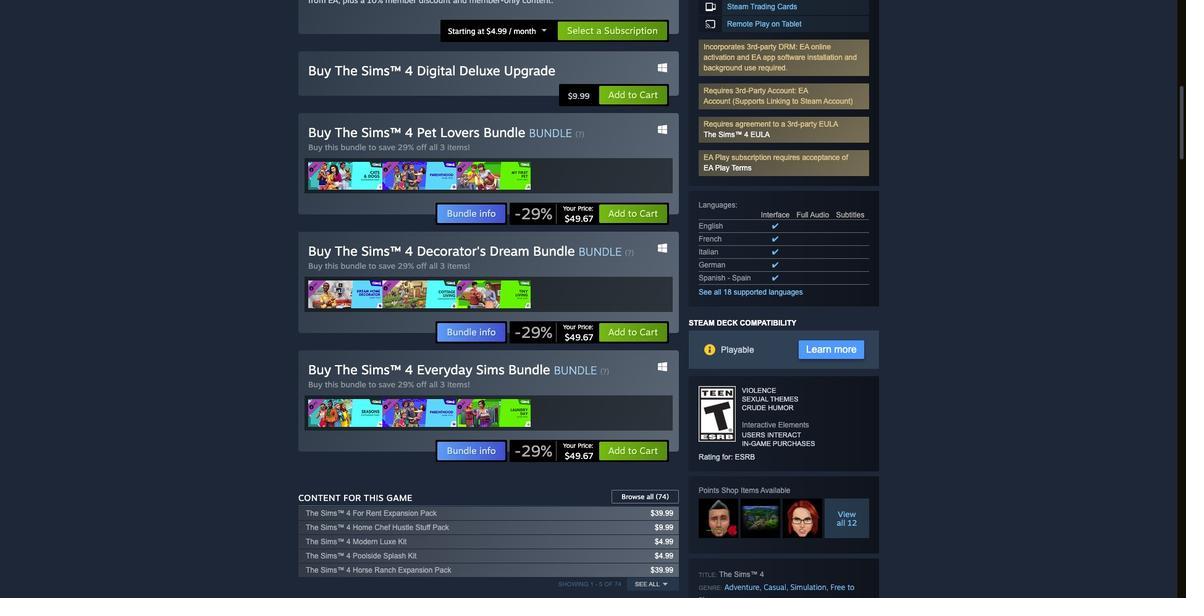 Task type: vqa. For each thing, say whether or not it's contained in the screenshot.
'Remote' associated with Remote Play on TV
no



Task type: locate. For each thing, give the bounding box(es) containing it.
bundle for buy the sims™ 4 pet lovers bundle
[[529, 126, 572, 140]]

1 vertical spatial (?)
[[625, 248, 634, 258]]

violence sexual themes crude humor
[[742, 387, 799, 412]]

0 vertical spatial off
[[416, 142, 427, 152]]

1 info from the top
[[480, 208, 496, 219]]

add to cart link for buy the sims™ 4 everyday sims bundle
[[599, 441, 668, 461]]

app
[[763, 53, 776, 62]]

4 left digital
[[405, 62, 413, 78]]

cart for buy the sims™ 4 everyday sims bundle
[[640, 445, 658, 457]]

2 vertical spatial buy this bundle to save 29% off all 3 items!
[[308, 379, 470, 389]]

requires for requires 3rd-party account: ea account (supports linking to steam account)
[[704, 87, 733, 95]]

party up "app"
[[760, 43, 777, 51]]

this for buy the sims™ 4 everyday sims bundle
[[325, 379, 338, 389]]

0 vertical spatial items!
[[447, 142, 470, 152]]

your for buy the sims™ 4 everyday sims bundle
[[563, 442, 576, 449]]

interactive elements users interact in-game purchases
[[742, 421, 815, 447]]

the sims™ 4 horse ranch expansion pack
[[306, 566, 451, 575]]

1 -29% from the top
[[515, 204, 553, 223]]

english
[[699, 222, 723, 230]]

$4.99 for the sims™ 4 modern luxe kit
[[655, 538, 674, 546]]

0 vertical spatial $4.99
[[487, 27, 507, 36]]

for
[[344, 492, 361, 503], [353, 509, 364, 518]]

0 vertical spatial expansion
[[384, 509, 418, 518]]

✔
[[772, 222, 779, 230], [772, 235, 779, 243], [772, 248, 779, 256], [772, 261, 779, 269], [772, 274, 779, 282]]

1 ✔ from the top
[[772, 222, 779, 230]]

✔ for italian
[[772, 248, 779, 256]]

2 vertical spatial your price: $49.67
[[563, 442, 594, 461]]

0 vertical spatial bundle info link
[[437, 204, 506, 224]]

deluxe
[[459, 62, 500, 78]]

1 horizontal spatial (?)
[[600, 367, 609, 376]]

0 vertical spatial $49.67
[[565, 213, 594, 224]]

1 vertical spatial your
[[563, 323, 576, 331]]

pack right stuff
[[433, 523, 449, 532]]

0 vertical spatial kit
[[398, 538, 407, 546]]

2 vertical spatial bundle
[[341, 379, 366, 389]]

deck
[[717, 319, 738, 328]]

2 vertical spatial your
[[563, 442, 576, 449]]

0 vertical spatial pack
[[420, 509, 437, 518]]

game inside interactive elements users interact in-game purchases
[[751, 440, 771, 447]]

3 add to cart from the top
[[608, 326, 658, 338]]

0 vertical spatial this
[[325, 142, 338, 152]]

the sims™ 4 for rent expansion pack
[[306, 509, 437, 518]]

4 left modern
[[347, 538, 351, 546]]

game down users
[[751, 440, 771, 447]]

2 vertical spatial items!
[[447, 379, 470, 389]]

items! for decorator's
[[447, 261, 470, 271]]

0 vertical spatial bundle info
[[447, 208, 496, 219]]

0 vertical spatial game
[[751, 440, 771, 447]]

your for buy the sims™ 4 pet lovers bundle
[[563, 205, 576, 212]]

add for buy the sims™ 4 everyday sims bundle
[[608, 445, 626, 457]]

use
[[745, 64, 757, 72]]

4 inside the requires agreement to a 3rd-party eula the sims™ 4 eula
[[745, 130, 749, 139]]

3 your price: $49.67 from the top
[[563, 442, 594, 461]]

3 add to cart link from the top
[[599, 323, 668, 342]]

1 vertical spatial save
[[379, 261, 396, 271]]

4 cart from the top
[[640, 445, 658, 457]]

1 cart from the top
[[640, 89, 658, 101]]

steam left deck
[[689, 319, 715, 328]]

1 add to cart link from the top
[[599, 85, 668, 105]]

3 cart from the top
[[640, 326, 658, 338]]

items! down lovers
[[447, 142, 470, 152]]

rating for: esrb
[[699, 453, 755, 462]]

(?) inside buy the sims™ 4 pet lovers bundle bundle (?)
[[576, 130, 584, 139]]

title:
[[699, 572, 717, 578]]

bundle info for sims
[[447, 445, 496, 457]]

0 vertical spatial steam
[[727, 2, 749, 11]]

party
[[760, 43, 777, 51], [801, 120, 817, 129]]

2 -29% from the top
[[515, 323, 553, 342]]

2 vertical spatial this
[[325, 379, 338, 389]]

horse
[[353, 566, 373, 575]]

requires inside the requires 3rd-party account: ea account (supports linking to steam account)
[[704, 87, 733, 95]]

dream
[[490, 243, 530, 259]]

/
[[509, 27, 512, 36]]

kit right 'splash'
[[408, 552, 417, 560]]

of right the acceptance
[[842, 153, 849, 162]]

0 horizontal spatial ,
[[760, 583, 762, 592]]

expansion down 'splash'
[[398, 566, 433, 575]]

0 vertical spatial your
[[563, 205, 576, 212]]

1 this from the top
[[325, 142, 338, 152]]

1 bundle info from the top
[[447, 208, 496, 219]]

0 vertical spatial (?)
[[576, 130, 584, 139]]

1 vertical spatial info
[[480, 326, 496, 338]]

eula down agreement
[[751, 130, 770, 139]]

requires
[[704, 87, 733, 95], [704, 120, 733, 129]]

browse
[[622, 492, 645, 501]]

and
[[737, 53, 750, 62], [845, 53, 857, 62]]

off down decorator's in the left top of the page
[[416, 261, 427, 271]]

3 save from the top
[[379, 379, 396, 389]]

pack up stuff
[[420, 509, 437, 518]]

0 vertical spatial see
[[699, 288, 712, 297]]

buy this bundle to save 29% off all 3 items! for pet
[[308, 142, 470, 152]]

2 save from the top
[[379, 261, 396, 271]]

requires up the sims™ 4 eula link
[[704, 120, 733, 129]]

starting at $4.99 / month
[[448, 27, 536, 36]]

showing 1 - 5 of 74
[[558, 581, 622, 588]]

4 ✔ from the top
[[772, 261, 779, 269]]

items!
[[447, 142, 470, 152], [447, 261, 470, 271], [447, 379, 470, 389]]

1 vertical spatial see
[[635, 581, 648, 588]]

interactive
[[742, 421, 776, 429]]

requires inside the requires agreement to a 3rd-party eula the sims™ 4 eula
[[704, 120, 733, 129]]

at
[[478, 27, 485, 36]]

1 vertical spatial $9.99
[[655, 523, 674, 532]]

4 down 'the sims™ 4 modern luxe kit'
[[347, 552, 351, 560]]

3 down everyday
[[440, 379, 445, 389]]

themes
[[770, 395, 799, 403]]

2 horizontal spatial steam
[[801, 97, 822, 106]]

2 cart from the top
[[640, 208, 658, 219]]

0 vertical spatial $39.99
[[651, 509, 674, 518]]

pet
[[417, 124, 437, 140]]

save for everyday
[[379, 379, 396, 389]]

2 vertical spatial off
[[416, 379, 427, 389]]

sims™
[[361, 62, 401, 78], [361, 124, 401, 140], [719, 130, 743, 139], [361, 243, 401, 259], [361, 361, 401, 378], [321, 509, 345, 518], [321, 523, 345, 532], [321, 538, 345, 546], [321, 552, 345, 560], [321, 566, 345, 575], [734, 570, 758, 579]]

points shop items available
[[699, 486, 791, 495]]

1 price: from the top
[[578, 205, 594, 212]]

this for buy the sims™ 4 pet lovers bundle
[[325, 142, 338, 152]]

1 save from the top
[[379, 142, 396, 152]]

2 vertical spatial -29%
[[515, 441, 553, 460]]

expansion
[[384, 509, 418, 518], [398, 566, 433, 575]]

and up use
[[737, 53, 750, 62]]

1 vertical spatial 3
[[440, 261, 445, 271]]

1 vertical spatial -29%
[[515, 323, 553, 342]]

1 vertical spatial requires
[[704, 120, 733, 129]]

bundle info
[[447, 208, 496, 219], [447, 326, 496, 338], [447, 445, 496, 457]]

2 vertical spatial steam
[[689, 319, 715, 328]]

3 info from the top
[[480, 445, 496, 457]]

1 horizontal spatial steam
[[727, 2, 749, 11]]

cart for buy the sims™ 4 decorator's dream bundle
[[640, 326, 658, 338]]

your price: $49.67 for buy the sims™ 4 pet lovers bundle
[[563, 205, 594, 224]]

2 your price: $49.67 from the top
[[563, 323, 594, 342]]

2 vertical spatial price:
[[578, 442, 594, 449]]

1 , from the left
[[760, 583, 762, 592]]

simulation
[[791, 583, 827, 592]]

3 $49.67 from the top
[[565, 450, 594, 461]]

play down genre:
[[699, 596, 713, 598]]

0 vertical spatial buy this bundle to save 29% off all 3 items!
[[308, 142, 470, 152]]

1 vertical spatial party
[[801, 120, 817, 129]]

1 vertical spatial items!
[[447, 261, 470, 271]]

see for see all
[[635, 581, 648, 588]]

$49.67
[[565, 213, 594, 224], [565, 332, 594, 342], [565, 450, 594, 461]]

6 buy from the top
[[308, 361, 331, 378]]

3 bundle info link from the top
[[437, 441, 506, 461]]

ea play subscription requires acceptance of ea play terms
[[704, 153, 849, 172]]

for left 'this'
[[344, 492, 361, 503]]

3rd- down linking
[[787, 120, 801, 129]]

2 info from the top
[[480, 326, 496, 338]]

5 buy from the top
[[308, 261, 323, 271]]

required.
[[759, 64, 788, 72]]

of right 5
[[604, 581, 613, 588]]

0 horizontal spatial party
[[760, 43, 777, 51]]

1 add to cart from the top
[[608, 89, 658, 101]]

- for buy the sims™ 4 everyday sims bundle
[[515, 441, 521, 460]]

sexual
[[742, 395, 769, 403]]

2 bundle from the top
[[341, 261, 366, 271]]

4 down content for this game
[[347, 509, 351, 518]]

1
[[590, 581, 594, 588]]

3 bundle from the top
[[341, 379, 366, 389]]

1 bundle info link from the top
[[437, 204, 506, 224]]

2 bundle info link from the top
[[437, 323, 506, 342]]

0 horizontal spatial eula
[[751, 130, 770, 139]]

cart
[[640, 89, 658, 101], [640, 208, 658, 219], [640, 326, 658, 338], [640, 445, 658, 457]]

0 vertical spatial bundle
[[529, 126, 572, 140]]

bundle inside buy the sims™ 4 everyday sims bundle bundle (?)
[[554, 363, 597, 377]]

0 vertical spatial price:
[[578, 205, 594, 212]]

1 vertical spatial kit
[[408, 552, 417, 560]]

a right select
[[597, 25, 602, 36]]

2 vertical spatial $49.67
[[565, 450, 594, 461]]

2 horizontal spatial (?)
[[625, 248, 634, 258]]

1 horizontal spatial of
[[842, 153, 849, 162]]

1 vertical spatial steam
[[801, 97, 822, 106]]

3 ✔ from the top
[[772, 248, 779, 256]]

terms
[[732, 164, 752, 172]]

steam
[[727, 2, 749, 11], [801, 97, 822, 106], [689, 319, 715, 328]]

2 items! from the top
[[447, 261, 470, 271]]

3 items! from the top
[[447, 379, 470, 389]]

off
[[416, 142, 427, 152], [416, 261, 427, 271], [416, 379, 427, 389]]

0 vertical spatial your price: $49.67
[[563, 205, 594, 224]]

add to cart link
[[599, 85, 668, 105], [599, 204, 668, 224], [599, 323, 668, 342], [599, 441, 668, 461]]

items! for everyday
[[447, 379, 470, 389]]

kit down hustle
[[398, 538, 407, 546]]

2 add to cart link from the top
[[599, 204, 668, 224]]

the inside title: the sims™ 4 genre:
[[719, 570, 732, 579]]

2 buy this bundle to save 29% off all 3 items! from the top
[[308, 261, 470, 271]]

bundle inside buy the sims™ 4 decorator's dream bundle bundle (?)
[[579, 245, 622, 258]]

incorporates 3rd-party drm: ea online activation and ea app software installation and background use required.
[[704, 43, 857, 72]]

to inside free to play
[[848, 583, 855, 592]]

expansion up hustle
[[384, 509, 418, 518]]

1 vertical spatial your price: $49.67
[[563, 323, 594, 342]]

1 vertical spatial price:
[[578, 323, 594, 331]]

3 add from the top
[[608, 326, 626, 338]]

2 your from the top
[[563, 323, 576, 331]]

2 buy from the top
[[308, 124, 331, 140]]

add for buy the sims™ 4 pet lovers bundle
[[608, 208, 626, 219]]

1 vertical spatial pack
[[433, 523, 449, 532]]

of
[[842, 153, 849, 162], [604, 581, 613, 588]]

acceptance
[[802, 153, 840, 162]]

ea left terms
[[704, 164, 713, 172]]

pack for the sims™ 4 horse ranch expansion pack
[[435, 566, 451, 575]]

2 vertical spatial (?)
[[600, 367, 609, 376]]

-29% for buy the sims™ 4 pet lovers bundle
[[515, 204, 553, 223]]

2 vertical spatial bundle
[[554, 363, 597, 377]]

pack right ranch
[[435, 566, 451, 575]]

1 $39.99 from the top
[[651, 509, 674, 518]]

showing
[[558, 581, 589, 588]]

0 horizontal spatial kit
[[398, 538, 407, 546]]

5 ✔ from the top
[[772, 274, 779, 282]]

bundle info link for dream
[[437, 323, 506, 342]]

theme i image
[[741, 499, 780, 531]]

3rd- up use
[[747, 43, 760, 51]]

1 horizontal spatial game
[[751, 440, 771, 447]]

1 requires from the top
[[704, 87, 733, 95]]

(?) inside buy the sims™ 4 decorator's dream bundle bundle (?)
[[625, 248, 634, 258]]

items
[[741, 486, 759, 495]]

kit for the sims™ 4 poolside splash kit
[[408, 552, 417, 560]]

-29%
[[515, 204, 553, 223], [515, 323, 553, 342], [515, 441, 553, 460]]

1 vertical spatial this
[[325, 261, 338, 271]]

bundle for buy the sims™ 4 everyday sims bundle
[[341, 379, 366, 389]]

crude
[[742, 404, 766, 412]]

casual link
[[764, 583, 787, 592]]

1 $49.67 from the top
[[565, 213, 594, 224]]

bundle for buy the sims™ 4 decorator's dream bundle
[[341, 261, 366, 271]]

3 -29% from the top
[[515, 441, 553, 460]]

off down everyday
[[416, 379, 427, 389]]

1 vertical spatial $4.99
[[655, 538, 674, 546]]

1 vertical spatial $39.99
[[651, 566, 674, 575]]

steam for steam trading cards
[[727, 2, 749, 11]]

all left (74)
[[647, 492, 654, 501]]

3rd- inside incorporates 3rd-party drm: ea online activation and ea app software installation and background use required.
[[747, 43, 760, 51]]

0 horizontal spatial (?)
[[576, 130, 584, 139]]

1 vertical spatial off
[[416, 261, 427, 271]]

1 vertical spatial bundle info link
[[437, 323, 506, 342]]

2 vertical spatial bundle info
[[447, 445, 496, 457]]

2 this from the top
[[325, 261, 338, 271]]

:
[[736, 201, 738, 209]]

buy this bundle to save 29% off all 3 items! for decorator's
[[308, 261, 470, 271]]

4 add from the top
[[608, 445, 626, 457]]

off for everyday
[[416, 379, 427, 389]]

0 vertical spatial a
[[597, 25, 602, 36]]

$49.67 for buy the sims™ 4 decorator's dream bundle
[[565, 332, 594, 342]]

1 items! from the top
[[447, 142, 470, 152]]

party up the acceptance
[[801, 120, 817, 129]]

add to cart link for buy the sims™ 4 decorator's dream bundle
[[599, 323, 668, 342]]

,
[[760, 583, 762, 592], [787, 583, 789, 592], [827, 583, 829, 592]]

1 vertical spatial bundle
[[579, 245, 622, 258]]

3rd- inside the requires 3rd-party account: ea account (supports linking to steam account)
[[736, 87, 749, 95]]

$9.99
[[568, 91, 590, 101], [655, 523, 674, 532]]

save for decorator's
[[379, 261, 396, 271]]

linking
[[767, 97, 790, 106]]

3rd- for party
[[747, 43, 760, 51]]

bundle info link
[[437, 204, 506, 224], [437, 323, 506, 342], [437, 441, 506, 461]]

0 vertical spatial save
[[379, 142, 396, 152]]

2 off from the top
[[416, 261, 427, 271]]

4 add to cart link from the top
[[599, 441, 668, 461]]

3 off from the top
[[416, 379, 427, 389]]

1 horizontal spatial and
[[845, 53, 857, 62]]

eula down account)
[[819, 120, 839, 129]]

2 bundle info from the top
[[447, 326, 496, 338]]

0 vertical spatial 3
[[440, 142, 445, 152]]

ea play terms link
[[704, 164, 752, 172]]

add for buy the sims™ 4 decorator's dream bundle
[[608, 326, 626, 338]]

2 vertical spatial 3rd-
[[787, 120, 801, 129]]

1 off from the top
[[416, 142, 427, 152]]

points
[[699, 486, 719, 495]]

2 price: from the top
[[578, 323, 594, 331]]

game right 'this'
[[387, 492, 413, 503]]

4 left horse
[[347, 566, 351, 575]]

3 bundle info from the top
[[447, 445, 496, 457]]

2 add to cart from the top
[[608, 208, 658, 219]]

interact
[[767, 431, 801, 439]]

2 , from the left
[[787, 583, 789, 592]]

2 horizontal spatial ,
[[827, 583, 829, 592]]

free to play
[[699, 583, 855, 598]]

buy
[[308, 62, 331, 78], [308, 124, 331, 140], [308, 142, 323, 152], [308, 243, 331, 259], [308, 261, 323, 271], [308, 361, 331, 378], [308, 379, 323, 389]]

3 price: from the top
[[578, 442, 594, 449]]

of inside ea play subscription requires acceptance of ea play terms
[[842, 153, 849, 162]]

splash
[[383, 552, 406, 560]]

0 vertical spatial requires
[[704, 87, 733, 95]]

2 3 from the top
[[440, 261, 445, 271]]

1 bundle from the top
[[341, 142, 366, 152]]

1 horizontal spatial ,
[[787, 583, 789, 592]]

cart for buy the sims™ 4 pet lovers bundle
[[640, 208, 658, 219]]

1 3 from the top
[[440, 142, 445, 152]]

see all 18 supported languages
[[699, 288, 803, 297]]

1 buy this bundle to save 29% off all 3 items! from the top
[[308, 142, 470, 152]]

see left the all
[[635, 581, 648, 588]]

0 vertical spatial party
[[760, 43, 777, 51]]

all left 12
[[837, 518, 846, 528]]

2 vertical spatial $4.99
[[655, 552, 674, 560]]

29%
[[398, 142, 414, 152], [521, 204, 553, 223], [398, 261, 414, 271], [521, 323, 553, 342], [398, 379, 414, 389], [521, 441, 553, 460]]

✔ for spanish - spain
[[772, 274, 779, 282]]

steam up remote
[[727, 2, 749, 11]]

spain
[[732, 274, 751, 282]]

1 add from the top
[[608, 89, 626, 101]]

1 horizontal spatial kit
[[408, 552, 417, 560]]

your for buy the sims™ 4 decorator's dream bundle
[[563, 323, 576, 331]]

all down decorator's in the left top of the page
[[429, 261, 438, 271]]

requires 3rd-party account: ea account (supports linking to steam account)
[[704, 87, 853, 106]]

2 requires from the top
[[704, 120, 733, 129]]

luxe
[[380, 538, 396, 546]]

2 vertical spatial pack
[[435, 566, 451, 575]]

3 this from the top
[[325, 379, 338, 389]]

simulation link
[[791, 583, 827, 592]]

3 down buy the sims™ 4 pet lovers bundle bundle (?)
[[440, 142, 445, 152]]

1 horizontal spatial party
[[801, 120, 817, 129]]

a down linking
[[781, 120, 785, 129]]

bundle inside buy the sims™ 4 pet lovers bundle bundle (?)
[[529, 126, 572, 140]]

all down everyday
[[429, 379, 438, 389]]

view
[[838, 509, 856, 519]]

4 up casual link
[[760, 570, 764, 579]]

$49.67 for buy the sims™ 4 everyday sims bundle
[[565, 450, 594, 461]]

4 down agreement
[[745, 130, 749, 139]]

party inside the requires agreement to a 3rd-party eula the sims™ 4 eula
[[801, 120, 817, 129]]

2 ✔ from the top
[[772, 235, 779, 243]]

save for pet
[[379, 142, 396, 152]]

0 vertical spatial bundle
[[341, 142, 366, 152]]

0 horizontal spatial and
[[737, 53, 750, 62]]

see all
[[635, 581, 660, 588]]

1 horizontal spatial a
[[781, 120, 785, 129]]

2 vertical spatial 3
[[440, 379, 445, 389]]

all inside view all 12
[[837, 518, 846, 528]]

3 3 from the top
[[440, 379, 445, 389]]

0 vertical spatial eula
[[819, 120, 839, 129]]

german
[[699, 261, 726, 269]]

2 vertical spatial info
[[480, 445, 496, 457]]

$39.99 up the all
[[651, 566, 674, 575]]

1 your price: $49.67 from the top
[[563, 205, 594, 224]]

steam down account: ea
[[801, 97, 822, 106]]

(74)
[[656, 492, 669, 501]]

0 horizontal spatial steam
[[689, 319, 715, 328]]

activation
[[704, 53, 735, 62]]

ea
[[800, 43, 809, 51], [752, 53, 761, 62], [704, 153, 713, 162], [704, 164, 713, 172]]

price: for buy the sims™ 4 pet lovers bundle
[[578, 205, 594, 212]]

pack for the sims™ 4 for rent expansion pack
[[420, 509, 437, 518]]

1 your from the top
[[563, 205, 576, 212]]

and right installation
[[845, 53, 857, 62]]

items! down buy the sims™ 4 everyday sims bundle bundle (?)
[[447, 379, 470, 389]]

4 add to cart from the top
[[608, 445, 658, 457]]

all left 18
[[714, 288, 722, 297]]

1 vertical spatial buy this bundle to save 29% off all 3 items!
[[308, 261, 470, 271]]

kit
[[398, 538, 407, 546], [408, 552, 417, 560]]

see down spanish
[[699, 288, 712, 297]]

select a subscription link
[[558, 21, 668, 41]]

digital
[[417, 62, 456, 78]]

to inside the requires agreement to a 3rd-party eula the sims™ 4 eula
[[773, 120, 779, 129]]

1 vertical spatial expansion
[[398, 566, 433, 575]]

add to cart
[[608, 89, 658, 101], [608, 208, 658, 219], [608, 326, 658, 338], [608, 445, 658, 457]]

sims™ inside the requires agreement to a 3rd-party eula the sims™ 4 eula
[[719, 130, 743, 139]]

1 buy from the top
[[308, 62, 331, 78]]

1 vertical spatial bundle info
[[447, 326, 496, 338]]

2 $39.99 from the top
[[651, 566, 674, 575]]

2 $49.67 from the top
[[565, 332, 594, 342]]

expansion for ranch
[[398, 566, 433, 575]]

items! down decorator's in the left top of the page
[[447, 261, 470, 271]]

a inside the requires agreement to a 3rd-party eula the sims™ 4 eula
[[781, 120, 785, 129]]

off down pet
[[416, 142, 427, 152]]

(?) for buy the sims™ 4 pet lovers bundle
[[576, 130, 584, 139]]

-29% for buy the sims™ 4 decorator's dream bundle
[[515, 323, 553, 342]]

$39.99 down (74)
[[651, 509, 674, 518]]

2 vertical spatial bundle info link
[[437, 441, 506, 461]]

requires up account (supports
[[704, 87, 733, 95]]

steam trading cards
[[727, 2, 797, 11]]

play left "on"
[[755, 20, 770, 28]]

3 down decorator's in the left top of the page
[[440, 261, 445, 271]]

spanish
[[699, 274, 726, 282]]

for up home
[[353, 509, 364, 518]]

adventure
[[725, 583, 760, 592]]

2 vertical spatial save
[[379, 379, 396, 389]]

3 buy this bundle to save 29% off all 3 items! from the top
[[308, 379, 470, 389]]

off for decorator's
[[416, 261, 427, 271]]

4 inside title: the sims™ 4 genre:
[[760, 570, 764, 579]]

3rd- up account (supports
[[736, 87, 749, 95]]

1 horizontal spatial see
[[699, 288, 712, 297]]

1 vertical spatial $49.67
[[565, 332, 594, 342]]

(?) inside buy the sims™ 4 everyday sims bundle bundle (?)
[[600, 367, 609, 376]]

2 add from the top
[[608, 208, 626, 219]]

3 your from the top
[[563, 442, 576, 449]]



Task type: describe. For each thing, give the bounding box(es) containing it.
genre:
[[699, 585, 723, 591]]

your price: $49.67 for buy the sims™ 4 everyday sims bundle
[[563, 442, 594, 461]]

select
[[567, 25, 594, 36]]

bundle for buy the sims™ 4 pet lovers bundle
[[341, 142, 366, 152]]

the sims™ 4 modern luxe kit
[[306, 538, 407, 546]]

the sims™ 4 home chef hustle stuff pack
[[306, 523, 449, 532]]

0 vertical spatial for
[[344, 492, 361, 503]]

ea up use
[[752, 53, 761, 62]]

languages
[[699, 201, 736, 209]]

free to play link
[[699, 583, 855, 598]]

:tsangryelizapancakes: image
[[783, 499, 822, 538]]

5
[[599, 581, 603, 588]]

3 , from the left
[[827, 583, 829, 592]]

account (supports
[[704, 97, 765, 106]]

2 and from the left
[[845, 53, 857, 62]]

1 and from the left
[[737, 53, 750, 62]]

requires agreement to a 3rd-party eula the sims™ 4 eula
[[704, 120, 839, 139]]

compatibility
[[740, 319, 797, 328]]

-29% for buy the sims™ 4 everyday sims bundle
[[515, 441, 553, 460]]

steam inside the requires 3rd-party account: ea account (supports linking to steam account)
[[801, 97, 822, 106]]

info for lovers
[[480, 208, 496, 219]]

modern
[[353, 538, 378, 546]]

4 left pet
[[405, 124, 413, 140]]

languages :
[[699, 201, 738, 209]]

italian
[[699, 248, 719, 256]]

home
[[353, 523, 373, 532]]

bundle info for lovers
[[447, 208, 496, 219]]

everyday
[[417, 361, 473, 378]]

1 vertical spatial eula
[[751, 130, 770, 139]]

tablet
[[782, 20, 802, 28]]

$49.67 for buy the sims™ 4 pet lovers bundle
[[565, 213, 594, 224]]

all down pet
[[429, 142, 438, 152]]

buy the sims™ 4 everyday sims bundle bundle (?)
[[308, 361, 609, 378]]

$39.99 for the sims™ 4 for rent expansion pack
[[651, 509, 674, 518]]

party
[[749, 87, 766, 95]]

hustle
[[392, 523, 413, 532]]

subtitles
[[836, 211, 865, 219]]

playable
[[721, 345, 754, 355]]

cards
[[778, 2, 797, 11]]

stuff
[[415, 523, 431, 532]]

content for this game
[[298, 492, 413, 503]]

add to cart link for buy the sims™ 4 pet lovers bundle
[[599, 204, 668, 224]]

bundle for buy the sims™ 4 everyday sims bundle
[[554, 363, 597, 377]]

rent
[[366, 509, 382, 518]]

play up "ea play terms" link
[[715, 153, 730, 162]]

full
[[797, 211, 809, 219]]

1 horizontal spatial eula
[[819, 120, 839, 129]]

your price: $49.67 for buy the sims™ 4 decorator's dream bundle
[[563, 323, 594, 342]]

more
[[835, 344, 857, 355]]

buy the sims™ 4 digital deluxe upgrade
[[308, 62, 556, 78]]

info for dream
[[480, 326, 496, 338]]

all
[[649, 581, 660, 588]]

7 buy from the top
[[308, 379, 323, 389]]

ea right drm:
[[800, 43, 809, 51]]

see for see all 18 supported languages
[[699, 288, 712, 297]]

remote
[[727, 20, 753, 28]]

4 left home
[[347, 523, 351, 532]]

audio
[[810, 211, 829, 219]]

remote play on tablet
[[727, 20, 802, 28]]

1 horizontal spatial $9.99
[[655, 523, 674, 532]]

3rd- inside the requires agreement to a 3rd-party eula the sims™ 4 eula
[[787, 120, 801, 129]]

ranch
[[375, 566, 396, 575]]

violence
[[742, 387, 777, 394]]

supported
[[734, 288, 767, 297]]

✔ for english
[[772, 222, 779, 230]]

requires
[[773, 153, 800, 162]]

bundle info link for sims
[[437, 441, 506, 461]]

(?) for buy the sims™ 4 decorator's dream bundle
[[625, 248, 634, 258]]

add to cart for buy the sims™ 4 decorator's dream bundle
[[608, 326, 658, 338]]

view all 12
[[837, 509, 857, 528]]

4 left decorator's in the left top of the page
[[405, 243, 413, 259]]

kit for the sims™ 4 modern luxe kit
[[398, 538, 407, 546]]

purchases
[[773, 440, 815, 447]]

background
[[704, 64, 743, 72]]

price: for buy the sims™ 4 decorator's dream bundle
[[578, 323, 594, 331]]

4 buy from the top
[[308, 243, 331, 259]]

party inside incorporates 3rd-party drm: ea online activation and ea app software installation and background use required.
[[760, 43, 777, 51]]

✔ for french
[[772, 235, 779, 243]]

3 for decorator's
[[440, 261, 445, 271]]

4 left everyday
[[405, 361, 413, 378]]

ea up "ea play terms" link
[[704, 153, 713, 162]]

the inside the requires agreement to a 3rd-party eula the sims™ 4 eula
[[704, 130, 717, 139]]

off for pet
[[416, 142, 427, 152]]

free
[[831, 583, 846, 592]]

0 horizontal spatial of
[[604, 581, 613, 588]]

the sims™ 4 poolside splash kit
[[306, 552, 417, 560]]

bundle for buy the sims™ 4 decorator's dream bundle
[[579, 245, 622, 258]]

3 buy from the top
[[308, 142, 323, 152]]

this
[[364, 492, 384, 503]]

adventure , casual , simulation ,
[[725, 583, 831, 592]]

browse all (74)
[[622, 492, 669, 501]]

buy the sims™ 4 pet lovers bundle bundle (?)
[[308, 124, 584, 140]]

:tsflirtydonlothario: image
[[699, 499, 738, 538]]

buy this bundle to save 29% off all 3 items! for everyday
[[308, 379, 470, 389]]

content
[[298, 492, 341, 503]]

3 for everyday
[[440, 379, 445, 389]]

12
[[848, 518, 857, 528]]

online
[[811, 43, 831, 51]]

(?) for buy the sims™ 4 everyday sims bundle
[[600, 367, 609, 376]]

starting
[[448, 27, 476, 36]]

this for buy the sims™ 4 decorator's dream bundle
[[325, 261, 338, 271]]

bundle info link for lovers
[[437, 204, 506, 224]]

74
[[615, 581, 622, 588]]

drm:
[[779, 43, 798, 51]]

1 vertical spatial for
[[353, 509, 364, 518]]

software
[[778, 53, 806, 62]]

play left terms
[[715, 164, 730, 172]]

- for buy the sims™ 4 pet lovers bundle
[[515, 204, 521, 223]]

- for buy the sims™ 4 decorator's dream bundle
[[515, 323, 521, 342]]

available
[[761, 486, 791, 495]]

to inside the requires 3rd-party account: ea account (supports linking to steam account)
[[792, 97, 799, 106]]

in-
[[742, 440, 751, 447]]

expansion for rent
[[384, 509, 418, 518]]

adventure link
[[725, 583, 760, 592]]

0 horizontal spatial game
[[387, 492, 413, 503]]

$39.99 for the sims™ 4 horse ranch expansion pack
[[651, 566, 674, 575]]

0 horizontal spatial a
[[597, 25, 602, 36]]

✔ for german
[[772, 261, 779, 269]]

info for sims
[[480, 445, 496, 457]]

the sims™ 4 eula link
[[704, 130, 770, 139]]

play inside free to play
[[699, 596, 713, 598]]

french
[[699, 235, 722, 243]]

price: for buy the sims™ 4 everyday sims bundle
[[578, 442, 594, 449]]

account)
[[824, 97, 853, 106]]

bundle info for dream
[[447, 326, 496, 338]]

agreement
[[736, 120, 771, 129]]

remote play on tablet link
[[699, 16, 869, 32]]

select a subscription
[[567, 25, 658, 36]]

0 vertical spatial $9.99
[[568, 91, 590, 101]]

full audio
[[797, 211, 829, 219]]

learn more
[[807, 344, 857, 355]]

3rd- for party
[[736, 87, 749, 95]]

steam for steam deck compatibility
[[689, 319, 715, 328]]

interface
[[761, 211, 790, 219]]

humor
[[768, 404, 794, 412]]

upgrade
[[504, 62, 556, 78]]

for:
[[722, 453, 733, 462]]

buy the sims™ 4 decorator's dream bundle bundle (?)
[[308, 243, 634, 259]]

items! for pet
[[447, 142, 470, 152]]

rating
[[699, 453, 720, 462]]

esrb
[[735, 453, 755, 462]]

sims™ inside title: the sims™ 4 genre:
[[734, 570, 758, 579]]

requires for requires agreement to a 3rd-party eula the sims™ 4 eula
[[704, 120, 733, 129]]

add to cart for buy the sims™ 4 pet lovers bundle
[[608, 208, 658, 219]]

add to cart for buy the sims™ 4 everyday sims bundle
[[608, 445, 658, 457]]

shop
[[722, 486, 739, 495]]

$4.99 for the sims™ 4 poolside splash kit
[[655, 552, 674, 560]]

3 for pet
[[440, 142, 445, 152]]

casual
[[764, 583, 787, 592]]



